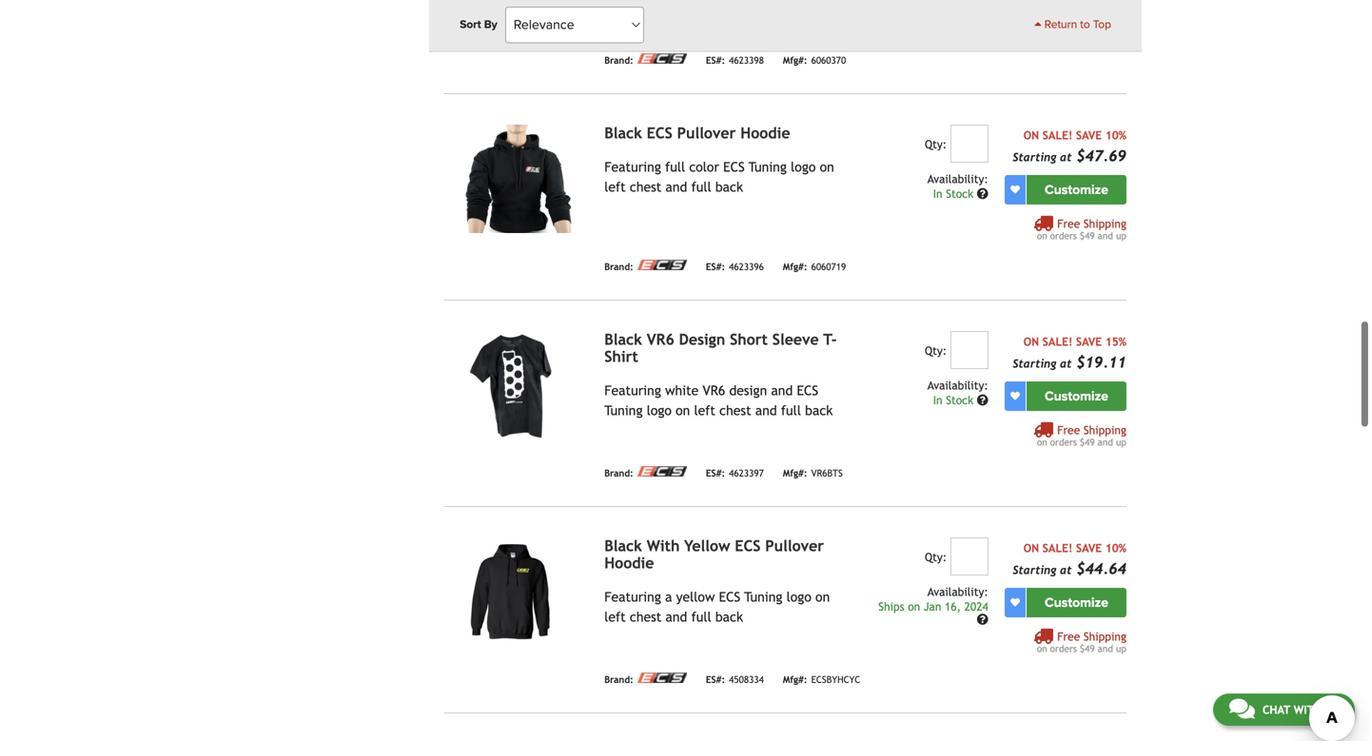 Task type: locate. For each thing, give the bounding box(es) containing it.
2 10% from the top
[[1106, 541, 1127, 555]]

10%
[[1106, 128, 1127, 142], [1106, 541, 1127, 555]]

es#4623398 - 6060370 - black with white ecs short sleeve t-shirt - featuring white ecs tuning logo on left chest and full back - ecs - audi bmw volkswagen mercedes benz mini porsche image
[[445, 0, 589, 46]]

question circle image
[[977, 188, 989, 199], [977, 394, 989, 406], [977, 614, 989, 625]]

starting for $19.11
[[1013, 357, 1057, 370]]

customize link
[[1027, 175, 1127, 204], [1027, 381, 1127, 411], [1027, 588, 1127, 618]]

free down $47.69
[[1058, 217, 1081, 230]]

add to wish list image
[[1011, 185, 1020, 194], [1011, 391, 1020, 401]]

featuring for ecs
[[605, 159, 661, 174]]

on inside featuring white vr6 design and ecs tuning logo on left chest and full back
[[676, 403, 690, 418]]

in stock for $47.69
[[934, 187, 977, 200]]

at for $19.11
[[1060, 357, 1072, 370]]

0 vertical spatial orders
[[1051, 230, 1077, 241]]

add to wish list image for $47.69
[[1011, 185, 1020, 194]]

15%
[[1106, 335, 1127, 348]]

2 vertical spatial at
[[1060, 563, 1072, 577]]

at inside on sale!                         save 15% starting at $19.11
[[1060, 357, 1072, 370]]

3 brand: from the top
[[605, 468, 634, 479]]

at inside 'on sale!                         save 10% starting at $44.64'
[[1060, 563, 1072, 577]]

0 vertical spatial starting
[[1013, 150, 1057, 163]]

tuning inside featuring white vr6 design and ecs tuning logo on left chest and full back
[[605, 403, 643, 418]]

3 customize link from the top
[[1027, 588, 1127, 618]]

3 qty: from the top
[[925, 550, 947, 564]]

es#: left 4623397
[[706, 468, 726, 479]]

2 black from the top
[[605, 331, 642, 348]]

customize for $47.69
[[1045, 182, 1109, 198]]

2 starting from the top
[[1013, 357, 1057, 370]]

black vr6 design short sleeve t- shirt link
[[605, 331, 837, 365]]

16,
[[945, 600, 961, 613]]

2 customize from the top
[[1045, 388, 1109, 404]]

3 $49 from the top
[[1080, 643, 1095, 654]]

2 vertical spatial qty:
[[925, 550, 947, 564]]

up down $47.69
[[1117, 230, 1127, 241]]

es#: for pullover
[[706, 261, 726, 272]]

ecs - corporate logo image left es#: 4623397
[[638, 466, 687, 477]]

brand: for black with yellow ecs pullover hoodie
[[605, 674, 634, 685]]

white inside featuring white ecs tuning logo on left chest and full back
[[665, 0, 699, 5]]

1 vertical spatial customize
[[1045, 388, 1109, 404]]

1 add to wish list image from the top
[[1011, 185, 1020, 194]]

4508334
[[729, 674, 764, 685]]

2 $49 from the top
[[1080, 437, 1095, 448]]

0 vertical spatial in stock
[[934, 187, 977, 200]]

free shipping on orders $49 and up down $47.69
[[1037, 217, 1127, 241]]

2 qty: from the top
[[925, 344, 947, 357]]

free left to
[[1058, 10, 1081, 24]]

2 add to wish list image from the top
[[1011, 391, 1020, 401]]

ecs
[[703, 0, 725, 5], [647, 124, 673, 142], [724, 159, 745, 174], [797, 383, 819, 398], [735, 537, 761, 555], [719, 589, 741, 605]]

black vr6 design short sleeve t- shirt
[[605, 331, 837, 365]]

design
[[679, 331, 726, 348]]

2 in stock from the top
[[934, 393, 977, 407]]

1 orders from the top
[[1051, 230, 1077, 241]]

1 vertical spatial 10%
[[1106, 541, 1127, 555]]

black
[[605, 124, 642, 142], [605, 331, 642, 348], [605, 537, 642, 555]]

2 up from the top
[[1117, 437, 1127, 448]]

tuning down shirt
[[605, 403, 643, 418]]

free shipping on orders $49 and up for $44.64
[[1037, 630, 1127, 654]]

customize down $47.69
[[1045, 182, 1109, 198]]

on inside featuring white ecs tuning logo on left chest and full back
[[800, 0, 814, 5]]

1 free shipping on orders $49 and up from the top
[[1037, 217, 1127, 241]]

starting up add to wish list image
[[1013, 563, 1057, 577]]

chest
[[605, 10, 636, 25], [630, 179, 662, 194], [720, 403, 752, 418], [630, 609, 662, 625]]

tuning inside featuring full color ecs tuning logo on left chest and full back
[[749, 159, 787, 174]]

featuring a yellow ecs tuning logo on left chest and full back
[[605, 589, 830, 625]]

mfg#: for hoodie
[[783, 261, 808, 272]]

starting left $19.11
[[1013, 357, 1057, 370]]

0 vertical spatial customize link
[[1027, 175, 1127, 204]]

3 sale! from the top
[[1043, 541, 1073, 555]]

at
[[1060, 150, 1072, 163], [1060, 357, 1072, 370], [1060, 563, 1072, 577]]

chest inside featuring a yellow ecs tuning logo on left chest and full back
[[630, 609, 662, 625]]

customize link down $19.11
[[1027, 381, 1127, 411]]

10% up $44.64
[[1106, 541, 1127, 555]]

qty: for black with yellow ecs pullover hoodie
[[925, 550, 947, 564]]

10% for $44.64
[[1106, 541, 1127, 555]]

0 horizontal spatial vr6
[[647, 331, 675, 348]]

starting inside on sale!                         save 15% starting at $19.11
[[1013, 357, 1057, 370]]

on sale!                         save 10% starting at $44.64
[[1013, 541, 1127, 578]]

2 white from the top
[[665, 383, 699, 398]]

sale! for $47.69
[[1043, 128, 1073, 142]]

2 shipping from the top
[[1084, 217, 1127, 230]]

ecs inside featuring a yellow ecs tuning logo on left chest and full back
[[719, 589, 741, 605]]

1 free from the top
[[1058, 10, 1081, 24]]

qty:
[[925, 137, 947, 151], [925, 344, 947, 357], [925, 550, 947, 564]]

availability: for $19.11
[[928, 379, 989, 392]]

$49 down $47.69
[[1080, 230, 1095, 241]]

tuning
[[728, 0, 767, 5], [749, 159, 787, 174], [605, 403, 643, 418], [745, 589, 783, 605]]

0 vertical spatial $49
[[1080, 230, 1095, 241]]

pullover down mfg#: vr6bts
[[766, 537, 824, 555]]

2 vertical spatial $49
[[1080, 643, 1095, 654]]

ecs - corporate logo image for with
[[638, 673, 687, 683]]

ecs inside black with yellow ecs pullover hoodie
[[735, 537, 761, 555]]

4 brand: from the top
[[605, 674, 634, 685]]

customize link for $47.69
[[1027, 175, 1127, 204]]

2 availability: from the top
[[928, 379, 989, 392]]

full inside featuring white ecs tuning logo on left chest and full back
[[666, 10, 686, 25]]

3 ecs - corporate logo image from the top
[[638, 466, 687, 477]]

customize down $44.64
[[1045, 595, 1109, 611]]

1 $49 from the top
[[1080, 230, 1095, 241]]

1 vertical spatial $49
[[1080, 437, 1095, 448]]

3 black from the top
[[605, 537, 642, 555]]

stock for $19.11
[[946, 393, 974, 407]]

1 vertical spatial hoodie
[[605, 554, 654, 572]]

black for black ecs pullover hoodie
[[605, 124, 642, 142]]

3 starting from the top
[[1013, 563, 1057, 577]]

2 es#: from the top
[[706, 261, 726, 272]]

at for $47.69
[[1060, 150, 1072, 163]]

left inside featuring a yellow ecs tuning logo on left chest and full back
[[605, 609, 626, 625]]

1 vertical spatial question circle image
[[977, 394, 989, 406]]

yellow
[[676, 589, 715, 605]]

1 on from the top
[[1024, 128, 1040, 142]]

2 in from the top
[[934, 393, 943, 407]]

and inside featuring white ecs tuning logo on left chest and full back
[[640, 10, 662, 25]]

save up $47.69
[[1077, 128, 1102, 142]]

1 stock from the top
[[946, 187, 974, 200]]

1 vertical spatial at
[[1060, 357, 1072, 370]]

3 orders from the top
[[1051, 643, 1077, 654]]

sale! inside 'on sale!                         save 10% starting at $44.64'
[[1043, 541, 1073, 555]]

to
[[1081, 18, 1091, 31]]

0 vertical spatial 10%
[[1106, 128, 1127, 142]]

0 vertical spatial free shipping on orders $49 and up
[[1037, 217, 1127, 241]]

availability: for $47.69
[[928, 172, 989, 185]]

featuring inside featuring a yellow ecs tuning logo on left chest and full back
[[605, 589, 661, 605]]

left inside featuring white vr6 design and ecs tuning logo on left chest and full back
[[694, 403, 716, 418]]

2 free from the top
[[1058, 217, 1081, 230]]

add to wish list image down on sale!                         save 15% starting at $19.11
[[1011, 391, 1020, 401]]

2 sale! from the top
[[1043, 335, 1073, 348]]

black inside black with yellow ecs pullover hoodie
[[605, 537, 642, 555]]

3 save from the top
[[1077, 541, 1102, 555]]

featuring inside featuring white ecs tuning logo on left chest and full back
[[605, 0, 661, 5]]

free for $19.11
[[1058, 423, 1081, 437]]

customize for $44.64
[[1045, 595, 1109, 611]]

add to wish list image for $19.11
[[1011, 391, 1020, 401]]

vr6 left design
[[647, 331, 675, 348]]

2 vertical spatial orders
[[1051, 643, 1077, 654]]

sale!
[[1043, 128, 1073, 142], [1043, 335, 1073, 348], [1043, 541, 1073, 555]]

0 horizontal spatial pullover
[[677, 124, 736, 142]]

shipping for $44.64
[[1084, 630, 1127, 643]]

2 vertical spatial black
[[605, 537, 642, 555]]

mfg#: 6060370
[[783, 55, 847, 66]]

2 vertical spatial save
[[1077, 541, 1102, 555]]

es#4623397 - vr6bts - black vr6 design short sleeve t-shirt - featuring white vr6 design and ecs tuning logo on left chest and full back - ecs - audi bmw volkswagen mercedes benz mini porsche image
[[445, 331, 589, 440]]

1 in from the top
[[934, 187, 943, 200]]

ecs - corporate logo image left the es#: 4623398 at the right top of the page
[[638, 53, 687, 64]]

at left $19.11
[[1060, 357, 1072, 370]]

vr6bts
[[812, 468, 843, 479]]

customize link down $47.69
[[1027, 175, 1127, 204]]

mfg#: left vr6bts
[[783, 468, 808, 479]]

white
[[665, 0, 699, 5], [665, 383, 699, 398]]

2 vertical spatial customize
[[1045, 595, 1109, 611]]

1 white from the top
[[665, 0, 699, 5]]

tuning inside featuring white ecs tuning logo on left chest and full back
[[728, 0, 767, 5]]

add to wish list image down on sale!                         save 10% starting at $47.69
[[1011, 185, 1020, 194]]

orders down $19.11
[[1051, 437, 1077, 448]]

0 vertical spatial on
[[1024, 128, 1040, 142]]

1 in stock from the top
[[934, 187, 977, 200]]

orders for $19.11
[[1051, 437, 1077, 448]]

back up the es#: 4623398 at the right top of the page
[[690, 10, 718, 25]]

1 qty: from the top
[[925, 137, 947, 151]]

3 free from the top
[[1058, 423, 1081, 437]]

on sale!                         save 10% starting at $47.69
[[1013, 128, 1127, 164]]

ecs - corporate logo image left es#: 4623396
[[638, 260, 687, 270]]

ecs inside featuring full color ecs tuning logo on left chest and full back
[[724, 159, 745, 174]]

at inside on sale!                         save 10% starting at $47.69
[[1060, 150, 1072, 163]]

free shipping on orders $49 and up down $44.64
[[1037, 630, 1127, 654]]

black ecs pullover hoodie link
[[605, 124, 791, 142]]

availability:
[[928, 172, 989, 185], [928, 379, 989, 392], [928, 585, 989, 599]]

0 vertical spatial availability:
[[928, 172, 989, 185]]

with
[[647, 537, 680, 555]]

1 horizontal spatial vr6
[[703, 383, 726, 398]]

back down color
[[716, 179, 743, 194]]

$19.11
[[1077, 353, 1127, 371]]

stock
[[946, 187, 974, 200], [946, 393, 974, 407]]

orders
[[1051, 230, 1077, 241], [1051, 437, 1077, 448], [1051, 643, 1077, 654]]

0 vertical spatial customize
[[1045, 182, 1109, 198]]

hoodie
[[741, 124, 791, 142], [605, 554, 654, 572]]

back inside featuring a yellow ecs tuning logo on left chest and full back
[[716, 609, 743, 625]]

mfg#: 6060719
[[783, 261, 847, 272]]

10% inside 'on sale!                         save 10% starting at $44.64'
[[1106, 541, 1127, 555]]

1 vertical spatial starting
[[1013, 357, 1057, 370]]

1 black from the top
[[605, 124, 642, 142]]

2 vertical spatial customize link
[[1027, 588, 1127, 618]]

back up mfg#: vr6bts
[[805, 403, 833, 418]]

save up $44.64
[[1077, 541, 1102, 555]]

logo inside featuring white ecs tuning logo on left chest and full back
[[771, 0, 796, 5]]

starting
[[1013, 150, 1057, 163], [1013, 357, 1057, 370], [1013, 563, 1057, 577]]

ships
[[879, 600, 905, 613]]

0 horizontal spatial hoodie
[[605, 554, 654, 572]]

free
[[1058, 10, 1081, 24], [1058, 217, 1081, 230], [1058, 423, 1081, 437], [1058, 630, 1081, 643]]

ecs - corporate logo image left es#: 4508334
[[638, 673, 687, 683]]

free for $47.69
[[1058, 217, 1081, 230]]

vr6 inside featuring white vr6 design and ecs tuning logo on left chest and full back
[[703, 383, 726, 398]]

1 at from the top
[[1060, 150, 1072, 163]]

4 ecs - corporate logo image from the top
[[638, 673, 687, 683]]

1 vertical spatial vr6
[[703, 383, 726, 398]]

1 vertical spatial orders
[[1051, 437, 1077, 448]]

2 on from the top
[[1024, 335, 1040, 348]]

3 on from the top
[[1024, 541, 1040, 555]]

1 availability: from the top
[[928, 172, 989, 185]]

sale! inside on sale!                         save 10% starting at $47.69
[[1043, 128, 1073, 142]]

mfg#: left ecsbyhcyc
[[783, 674, 808, 685]]

es#4623396 - 6060719 - black ecs pullover hoodie - featuring full color ecs tuning logo on left chest and full back - ecs - audi bmw volkswagen mercedes benz mini porsche image
[[445, 124, 589, 233]]

1 vertical spatial availability:
[[928, 379, 989, 392]]

1 vertical spatial customize link
[[1027, 381, 1127, 411]]

on inside on sale!                         save 15% starting at $19.11
[[1024, 335, 1040, 348]]

up
[[1117, 230, 1127, 241], [1117, 437, 1127, 448], [1117, 643, 1127, 654]]

sale! inside on sale!                         save 15% starting at $19.11
[[1043, 335, 1073, 348]]

1 vertical spatial sale!
[[1043, 335, 1073, 348]]

3 es#: from the top
[[706, 468, 726, 479]]

2 stock from the top
[[946, 393, 974, 407]]

sale! for $44.64
[[1043, 541, 1073, 555]]

1 horizontal spatial hoodie
[[741, 124, 791, 142]]

1 10% from the top
[[1106, 128, 1127, 142]]

on inside featuring full color ecs tuning logo on left chest and full back
[[820, 159, 835, 174]]

2024
[[965, 600, 989, 613]]

es#: 4508334
[[706, 674, 764, 685]]

white for left
[[665, 383, 699, 398]]

2 ecs - corporate logo image from the top
[[638, 260, 687, 270]]

ships on jan 16, 2024
[[879, 600, 989, 613]]

white inside featuring white vr6 design and ecs tuning logo on left chest and full back
[[665, 383, 699, 398]]

in stock
[[934, 187, 977, 200], [934, 393, 977, 407]]

4 free from the top
[[1058, 630, 1081, 643]]

top
[[1094, 18, 1112, 31]]

2 vertical spatial sale!
[[1043, 541, 1073, 555]]

1 vertical spatial in stock
[[934, 393, 977, 407]]

pullover up color
[[677, 124, 736, 142]]

ecs inside featuring white ecs tuning logo on left chest and full back
[[703, 0, 725, 5]]

2 orders from the top
[[1051, 437, 1077, 448]]

vr6 left 'design'
[[703, 383, 726, 398]]

3 question circle image from the top
[[977, 614, 989, 625]]

up down $44.64
[[1117, 643, 1127, 654]]

0 vertical spatial question circle image
[[977, 188, 989, 199]]

$49 down $19.11
[[1080, 437, 1095, 448]]

4 mfg#: from the top
[[783, 674, 808, 685]]

2 brand: from the top
[[605, 261, 634, 272]]

None number field
[[951, 124, 989, 163], [951, 331, 989, 369], [951, 538, 989, 576], [951, 124, 989, 163], [951, 331, 989, 369], [951, 538, 989, 576]]

tuning down black with yellow ecs pullover hoodie link
[[745, 589, 783, 605]]

10% inside on sale!                         save 10% starting at $47.69
[[1106, 128, 1127, 142]]

1 vertical spatial save
[[1077, 335, 1102, 348]]

starting left $47.69
[[1013, 150, 1057, 163]]

1 customize link from the top
[[1027, 175, 1127, 204]]

4623396
[[729, 261, 764, 272]]

left inside featuring full color ecs tuning logo on left chest and full back
[[605, 179, 626, 194]]

starting for $44.64
[[1013, 563, 1057, 577]]

starting inside 'on sale!                         save 10% starting at $44.64'
[[1013, 563, 1057, 577]]

0 vertical spatial stock
[[946, 187, 974, 200]]

4 featuring from the top
[[605, 589, 661, 605]]

0 vertical spatial save
[[1077, 128, 1102, 142]]

save up $19.11
[[1077, 335, 1102, 348]]

save for $19.11
[[1077, 335, 1102, 348]]

6060370
[[812, 55, 847, 66]]

2 vertical spatial on
[[1024, 541, 1040, 555]]

return to top
[[1042, 18, 1112, 31]]

es#: for design
[[706, 468, 726, 479]]

at left $44.64
[[1060, 563, 1072, 577]]

back inside featuring white vr6 design and ecs tuning logo on left chest and full back
[[805, 403, 833, 418]]

es#: left 4508334
[[706, 674, 726, 685]]

save for $47.69
[[1077, 128, 1102, 142]]

save inside on sale!                         save 15% starting at $19.11
[[1077, 335, 1102, 348]]

2 vertical spatial up
[[1117, 643, 1127, 654]]

4623397
[[729, 468, 764, 479]]

1 vertical spatial on
[[1024, 335, 1040, 348]]

customize down $19.11
[[1045, 388, 1109, 404]]

brand: for black ecs pullover hoodie
[[605, 261, 634, 272]]

chest inside featuring full color ecs tuning logo on left chest and full back
[[630, 179, 662, 194]]

1 vertical spatial stock
[[946, 393, 974, 407]]

3 shipping from the top
[[1084, 423, 1127, 437]]

design
[[730, 383, 767, 398]]

3 featuring from the top
[[605, 383, 661, 398]]

mfg#: left 6060370
[[783, 55, 808, 66]]

4 shipping from the top
[[1084, 630, 1127, 643]]

1 vertical spatial white
[[665, 383, 699, 398]]

1 vertical spatial black
[[605, 331, 642, 348]]

hoodie inside black with yellow ecs pullover hoodie
[[605, 554, 654, 572]]

1 vertical spatial qty:
[[925, 344, 947, 357]]

1 sale! from the top
[[1043, 128, 1073, 142]]

full
[[666, 10, 686, 25], [665, 159, 686, 174], [692, 179, 712, 194], [781, 403, 801, 418], [692, 609, 712, 625]]

$49
[[1080, 230, 1095, 241], [1080, 437, 1095, 448], [1080, 643, 1095, 654]]

free shipping on orders $49 and up down $19.11
[[1037, 423, 1127, 448]]

featuring
[[605, 0, 661, 5], [605, 159, 661, 174], [605, 383, 661, 398], [605, 589, 661, 605]]

2 vertical spatial starting
[[1013, 563, 1057, 577]]

on inside on sale!                         save 10% starting at $47.69
[[1024, 128, 1040, 142]]

save
[[1077, 128, 1102, 142], [1077, 335, 1102, 348], [1077, 541, 1102, 555]]

1 up from the top
[[1117, 230, 1127, 241]]

2 save from the top
[[1077, 335, 1102, 348]]

mfg#:
[[783, 55, 808, 66], [783, 261, 808, 272], [783, 468, 808, 479], [783, 674, 808, 685]]

comments image
[[1230, 698, 1255, 721]]

2 featuring from the top
[[605, 159, 661, 174]]

es#: left 4623396
[[706, 261, 726, 272]]

free down $19.11
[[1058, 423, 1081, 437]]

0 vertical spatial black
[[605, 124, 642, 142]]

1 save from the top
[[1077, 128, 1102, 142]]

1 vertical spatial up
[[1117, 437, 1127, 448]]

hoodie left yellow
[[605, 554, 654, 572]]

2 vertical spatial availability:
[[928, 585, 989, 599]]

customize
[[1045, 182, 1109, 198], [1045, 388, 1109, 404], [1045, 595, 1109, 611]]

0 vertical spatial vr6
[[647, 331, 675, 348]]

1 question circle image from the top
[[977, 188, 989, 199]]

1 featuring from the top
[[605, 0, 661, 5]]

black with yellow ecs pullover hoodie link
[[605, 537, 824, 572]]

on
[[1024, 128, 1040, 142], [1024, 335, 1040, 348], [1024, 541, 1040, 555]]

3 availability: from the top
[[928, 585, 989, 599]]

0 vertical spatial up
[[1117, 230, 1127, 241]]

shipping
[[1084, 10, 1127, 24], [1084, 217, 1127, 230], [1084, 423, 1127, 437], [1084, 630, 1127, 643]]

es#: 4623397
[[706, 468, 764, 479]]

3 free shipping on orders $49 and up from the top
[[1037, 630, 1127, 654]]

mfg#: for ecs
[[783, 674, 808, 685]]

0 vertical spatial sale!
[[1043, 128, 1073, 142]]

0 vertical spatial add to wish list image
[[1011, 185, 1020, 194]]

es#: 4623396
[[706, 261, 764, 272]]

white for full
[[665, 0, 699, 5]]

2 vertical spatial question circle image
[[977, 614, 989, 625]]

4 es#: from the top
[[706, 674, 726, 685]]

orders down $47.69
[[1051, 230, 1077, 241]]

customize for $19.11
[[1045, 388, 1109, 404]]

brand:
[[605, 55, 634, 66], [605, 261, 634, 272], [605, 468, 634, 479], [605, 674, 634, 685]]

es#:
[[706, 55, 726, 66], [706, 261, 726, 272], [706, 468, 726, 479], [706, 674, 726, 685]]

featuring white vr6 design and ecs tuning logo on left chest and full back
[[605, 383, 833, 418]]

1 vertical spatial add to wish list image
[[1011, 391, 1020, 401]]

free for $44.64
[[1058, 630, 1081, 643]]

1 vertical spatial in
[[934, 393, 943, 407]]

0 vertical spatial qty:
[[925, 137, 947, 151]]

at left $47.69
[[1060, 150, 1072, 163]]

2 mfg#: from the top
[[783, 261, 808, 272]]

featuring inside featuring full color ecs tuning logo on left chest and full back
[[605, 159, 661, 174]]

ecs - corporate logo image
[[638, 53, 687, 64], [638, 260, 687, 270], [638, 466, 687, 477], [638, 673, 687, 683]]

tuning right color
[[749, 159, 787, 174]]

in
[[934, 187, 943, 200], [934, 393, 943, 407]]

es#: left 4623398
[[706, 55, 726, 66]]

1 vertical spatial pullover
[[766, 537, 824, 555]]

2 question circle image from the top
[[977, 394, 989, 406]]

pullover
[[677, 124, 736, 142], [766, 537, 824, 555]]

1 vertical spatial free shipping on orders $49 and up
[[1037, 423, 1127, 448]]

hoodie up featuring full color ecs tuning logo on left chest and full back
[[741, 124, 791, 142]]

0 vertical spatial in
[[934, 187, 943, 200]]

0 vertical spatial white
[[665, 0, 699, 5]]

free shipping on orders $49 and up
[[1037, 217, 1127, 241], [1037, 423, 1127, 448], [1037, 630, 1127, 654]]

starting inside on sale!                         save 10% starting at $47.69
[[1013, 150, 1057, 163]]

up for $44.64
[[1117, 643, 1127, 654]]

save inside 'on sale!                         save 10% starting at $44.64'
[[1077, 541, 1102, 555]]

3 mfg#: from the top
[[783, 468, 808, 479]]

3 at from the top
[[1060, 563, 1072, 577]]

mfg#: left 6060719
[[783, 261, 808, 272]]

0 vertical spatial at
[[1060, 150, 1072, 163]]

on inside 'on sale!                         save 10% starting at $44.64'
[[1024, 541, 1040, 555]]

2 free shipping on orders $49 and up from the top
[[1037, 423, 1127, 448]]

up down $19.11
[[1117, 437, 1127, 448]]

vr6
[[647, 331, 675, 348], [703, 383, 726, 398]]

2 at from the top
[[1060, 357, 1072, 370]]

back inside featuring full color ecs tuning logo on left chest and full back
[[716, 179, 743, 194]]

back up es#: 4508334
[[716, 609, 743, 625]]

save inside on sale!                         save 10% starting at $47.69
[[1077, 128, 1102, 142]]

orders down $44.64
[[1051, 643, 1077, 654]]

customize link down $44.64
[[1027, 588, 1127, 618]]

save for $44.64
[[1077, 541, 1102, 555]]

1 horizontal spatial pullover
[[766, 537, 824, 555]]

1 customize from the top
[[1045, 182, 1109, 198]]

and inside featuring full color ecs tuning logo on left chest and full back
[[666, 179, 688, 194]]

free down $44.64
[[1058, 630, 1081, 643]]

left
[[818, 0, 839, 5], [605, 179, 626, 194], [694, 403, 716, 418], [605, 609, 626, 625]]

tuning up 4623398
[[728, 0, 767, 5]]

2 vertical spatial free shipping on orders $49 and up
[[1037, 630, 1127, 654]]

1 starting from the top
[[1013, 150, 1057, 163]]

and
[[640, 10, 662, 25], [666, 179, 688, 194], [1098, 230, 1114, 241], [771, 383, 793, 398], [756, 403, 777, 418], [1098, 437, 1114, 448], [666, 609, 688, 625], [1098, 643, 1114, 654]]

featuring inside featuring white vr6 design and ecs tuning logo on left chest and full back
[[605, 383, 661, 398]]

2 customize link from the top
[[1027, 381, 1127, 411]]

$49 down $44.64
[[1080, 643, 1095, 654]]

black inside black vr6 design short sleeve t- shirt
[[605, 331, 642, 348]]

in stock for $19.11
[[934, 393, 977, 407]]

1 mfg#: from the top
[[783, 55, 808, 66]]

featuring for vr6
[[605, 383, 661, 398]]

logo
[[771, 0, 796, 5], [791, 159, 816, 174], [647, 403, 672, 418], [787, 589, 812, 605]]

3 customize from the top
[[1045, 595, 1109, 611]]

yellow
[[685, 537, 731, 555]]

logo inside featuring a yellow ecs tuning logo on left chest and full back
[[787, 589, 812, 605]]

10% up $47.69
[[1106, 128, 1127, 142]]

on
[[800, 0, 814, 5], [820, 159, 835, 174], [1037, 230, 1048, 241], [676, 403, 690, 418], [1037, 437, 1048, 448], [816, 589, 830, 605], [908, 600, 921, 613], [1037, 643, 1048, 654]]

sort by
[[460, 18, 498, 31]]

3 up from the top
[[1117, 643, 1127, 654]]

customize link for $19.11
[[1027, 381, 1127, 411]]

back
[[690, 10, 718, 25], [716, 179, 743, 194], [805, 403, 833, 418], [716, 609, 743, 625]]



Task type: describe. For each thing, give the bounding box(es) containing it.
stock for $47.69
[[946, 187, 974, 200]]

es#: for yellow
[[706, 674, 726, 685]]

featuring for with
[[605, 589, 661, 605]]

chest inside featuring white vr6 design and ecs tuning logo on left chest and full back
[[720, 403, 752, 418]]

in for black ecs pullover hoodie
[[934, 187, 943, 200]]

ecs inside featuring white vr6 design and ecs tuning logo on left chest and full back
[[797, 383, 819, 398]]

at for $44.64
[[1060, 563, 1072, 577]]

1 es#: from the top
[[706, 55, 726, 66]]

sale! for $19.11
[[1043, 335, 1073, 348]]

sort
[[460, 18, 481, 31]]

left inside featuring white ecs tuning logo on left chest and full back
[[818, 0, 839, 5]]

chest inside featuring white ecs tuning logo on left chest and full back
[[605, 10, 636, 25]]

ecsbyhcyc
[[812, 674, 861, 685]]

$49 for $47.69
[[1080, 230, 1095, 241]]

color
[[690, 159, 720, 174]]

t-
[[824, 331, 837, 348]]

on for $19.11
[[1024, 335, 1040, 348]]

back inside featuring white ecs tuning logo on left chest and full back
[[690, 10, 718, 25]]

sleeve
[[773, 331, 819, 348]]

shirt
[[605, 348, 639, 365]]

on inside featuring a yellow ecs tuning logo on left chest and full back
[[816, 589, 830, 605]]

tuning inside featuring a yellow ecs tuning logo on left chest and full back
[[745, 589, 783, 605]]

free shipping on orders $49 and up for $19.11
[[1037, 423, 1127, 448]]

on sale!                         save 15% starting at $19.11
[[1013, 335, 1127, 371]]

shipping for $19.11
[[1084, 423, 1127, 437]]

return to top link
[[1035, 16, 1112, 33]]

orders for $44.64
[[1051, 643, 1077, 654]]

and inside featuring a yellow ecs tuning logo on left chest and full back
[[666, 609, 688, 625]]

jan
[[924, 600, 942, 613]]

es#4508334 - ecsbyhcyc - black with yellow ecs pullover hoodie - featuring a yellow ecs tuning logo on left chest and full back - ecs - audi bmw volkswagen mercedes benz mini porsche image
[[445, 538, 589, 646]]

question circle image for $47.69
[[977, 188, 989, 199]]

1 shipping from the top
[[1084, 10, 1127, 24]]

free shipping
[[1058, 10, 1127, 24]]

6060719
[[812, 261, 847, 272]]

on for $47.69
[[1024, 128, 1040, 142]]

a
[[665, 589, 672, 605]]

ecs - corporate logo image for ecs
[[638, 260, 687, 270]]

4623398
[[729, 55, 764, 66]]

black for black vr6 design short sleeve t- shirt
[[605, 331, 642, 348]]

starting for $47.69
[[1013, 150, 1057, 163]]

orders for $47.69
[[1051, 230, 1077, 241]]

$44.64
[[1077, 560, 1127, 578]]

free shipping on orders $49 and up for $47.69
[[1037, 217, 1127, 241]]

0 vertical spatial hoodie
[[741, 124, 791, 142]]

mfg#: ecsbyhcyc
[[783, 674, 861, 685]]

1 ecs - corporate logo image from the top
[[638, 53, 687, 64]]

$49 for $44.64
[[1080, 643, 1095, 654]]

chat with us
[[1263, 703, 1339, 717]]

return
[[1045, 18, 1078, 31]]

black with yellow ecs pullover hoodie
[[605, 537, 824, 572]]

by
[[484, 18, 498, 31]]

customize link for $44.64
[[1027, 588, 1127, 618]]

add to wish list image
[[1011, 598, 1020, 608]]

mfg#: for short
[[783, 468, 808, 479]]

logo inside featuring full color ecs tuning logo on left chest and full back
[[791, 159, 816, 174]]

up for $47.69
[[1117, 230, 1127, 241]]

qty: for black vr6 design short sleeve t- shirt
[[925, 344, 947, 357]]

question circle image for $19.11
[[977, 394, 989, 406]]

$49 for $19.11
[[1080, 437, 1095, 448]]

qty: for black ecs pullover hoodie
[[925, 137, 947, 151]]

short
[[730, 331, 768, 348]]

question circle image for $44.64
[[977, 614, 989, 625]]

caret up image
[[1035, 18, 1042, 30]]

vr6 inside black vr6 design short sleeve t- shirt
[[647, 331, 675, 348]]

availability: for $44.64
[[928, 585, 989, 599]]

full inside featuring a yellow ecs tuning logo on left chest and full back
[[692, 609, 712, 625]]

chat
[[1263, 703, 1291, 717]]

with
[[1294, 703, 1322, 717]]

up for $19.11
[[1117, 437, 1127, 448]]

shipping for $47.69
[[1084, 217, 1127, 230]]

0 vertical spatial pullover
[[677, 124, 736, 142]]

us
[[1326, 703, 1339, 717]]

ecs - corporate logo image for vr6
[[638, 466, 687, 477]]

pullover inside black with yellow ecs pullover hoodie
[[766, 537, 824, 555]]

mfg#: vr6bts
[[783, 468, 843, 479]]

es#: 4623398
[[706, 55, 764, 66]]

black ecs pullover hoodie
[[605, 124, 791, 142]]

10% for $47.69
[[1106, 128, 1127, 142]]

$47.69
[[1077, 147, 1127, 164]]

black for black with yellow ecs pullover hoodie
[[605, 537, 642, 555]]

in for black vr6 design short sleeve t- shirt
[[934, 393, 943, 407]]

featuring white ecs tuning logo on left chest and full back
[[605, 0, 839, 25]]

full inside featuring white vr6 design and ecs tuning logo on left chest and full back
[[781, 403, 801, 418]]

logo inside featuring white vr6 design and ecs tuning logo on left chest and full back
[[647, 403, 672, 418]]

chat with us link
[[1214, 694, 1356, 726]]

on for $44.64
[[1024, 541, 1040, 555]]

brand: for black vr6 design short sleeve t- shirt
[[605, 468, 634, 479]]

1 brand: from the top
[[605, 55, 634, 66]]

featuring full color ecs tuning logo on left chest and full back
[[605, 159, 835, 194]]



Task type: vqa. For each thing, say whether or not it's contained in the screenshot.


